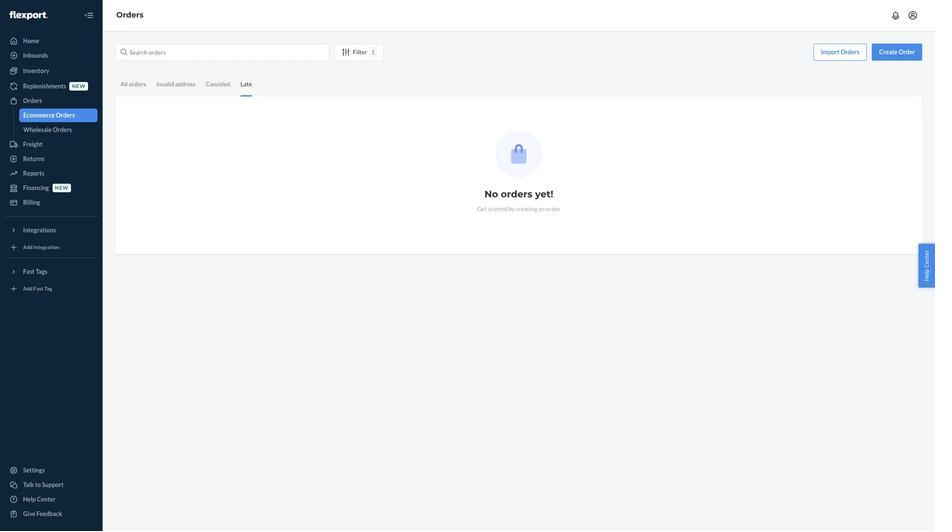 Task type: vqa. For each thing, say whether or not it's contained in the screenshot.
Wholesale Orders
yes



Task type: locate. For each thing, give the bounding box(es) containing it.
tag
[[44, 286, 52, 292]]

0 vertical spatial new
[[72, 83, 86, 90]]

add for add fast tag
[[23, 286, 33, 292]]

freight
[[23, 141, 42, 148]]

get
[[477, 205, 487, 213]]

1 horizontal spatial help
[[923, 269, 931, 281]]

canceled
[[206, 80, 230, 88]]

0 horizontal spatial new
[[55, 185, 68, 191]]

1 vertical spatial help
[[23, 496, 36, 503]]

inventory link
[[5, 64, 98, 78]]

add fast tag
[[23, 286, 52, 292]]

create order
[[880, 48, 915, 56]]

orders for no
[[501, 189, 533, 200]]

0 horizontal spatial orders
[[129, 80, 146, 88]]

0 vertical spatial help center
[[923, 250, 931, 281]]

billing
[[23, 199, 40, 206]]

no orders yet!
[[485, 189, 554, 200]]

talk to support button
[[5, 479, 98, 492]]

fast left tag at the left
[[34, 286, 43, 292]]

search image
[[121, 49, 127, 56]]

1 horizontal spatial new
[[72, 83, 86, 90]]

inventory
[[23, 67, 49, 74]]

orders right import
[[841, 48, 860, 56]]

an
[[539, 205, 545, 213]]

home link
[[5, 34, 98, 48]]

help
[[923, 269, 931, 281], [23, 496, 36, 503]]

all orders
[[121, 80, 146, 88]]

home
[[23, 37, 39, 44]]

import orders
[[821, 48, 860, 56]]

Search orders text field
[[115, 44, 329, 61]]

orders link
[[116, 10, 144, 20], [5, 94, 98, 108]]

1 vertical spatial orders
[[501, 189, 533, 200]]

integration
[[34, 244, 59, 251]]

0 vertical spatial help
[[923, 269, 931, 281]]

0 vertical spatial add
[[23, 244, 33, 251]]

orders
[[129, 80, 146, 88], [501, 189, 533, 200]]

1 horizontal spatial help center
[[923, 250, 931, 281]]

orders
[[116, 10, 144, 20], [841, 48, 860, 56], [23, 97, 42, 104], [56, 112, 75, 119], [53, 126, 72, 133]]

integrations
[[23, 227, 56, 234]]

orders right all on the left top of the page
[[129, 80, 146, 88]]

empty list image
[[496, 131, 542, 178]]

feedback
[[36, 511, 62, 518]]

help center inside button
[[923, 250, 931, 281]]

new down reports link
[[55, 185, 68, 191]]

center
[[923, 250, 931, 268], [37, 496, 56, 503]]

ecommerce orders
[[23, 112, 75, 119]]

orders for wholesale orders
[[53, 126, 72, 133]]

0 vertical spatial orders link
[[116, 10, 144, 20]]

center inside button
[[923, 250, 931, 268]]

create
[[880, 48, 898, 56]]

add down fast tags
[[23, 286, 33, 292]]

import
[[821, 48, 840, 56]]

fast tags button
[[5, 265, 98, 279]]

1 horizontal spatial center
[[923, 250, 931, 268]]

reports link
[[5, 167, 98, 181]]

1 vertical spatial orders link
[[5, 94, 98, 108]]

wholesale orders
[[23, 126, 72, 133]]

open account menu image
[[908, 10, 918, 21]]

orders for all
[[129, 80, 146, 88]]

fast
[[23, 268, 35, 275], [34, 286, 43, 292]]

orders for import orders
[[841, 48, 860, 56]]

create order link
[[872, 44, 923, 61]]

integrations button
[[5, 224, 98, 237]]

add
[[23, 244, 33, 251], [23, 286, 33, 292]]

new
[[72, 83, 86, 90], [55, 185, 68, 191]]

help center
[[923, 250, 931, 281], [23, 496, 56, 503]]

help inside button
[[923, 269, 931, 281]]

1 vertical spatial center
[[37, 496, 56, 503]]

inbounds link
[[5, 49, 98, 62]]

support
[[42, 482, 64, 489]]

ecommerce
[[23, 112, 55, 119]]

2 add from the top
[[23, 286, 33, 292]]

filter
[[353, 48, 367, 56]]

0 vertical spatial orders
[[129, 80, 146, 88]]

orders link up ecommerce orders
[[5, 94, 98, 108]]

address
[[175, 80, 196, 88]]

wholesale
[[23, 126, 52, 133]]

close navigation image
[[84, 10, 94, 21]]

orders inside button
[[841, 48, 860, 56]]

add left integration
[[23, 244, 33, 251]]

wholesale orders link
[[19, 123, 98, 137]]

1 vertical spatial add
[[23, 286, 33, 292]]

0 horizontal spatial help center
[[23, 496, 56, 503]]

ecommerce orders link
[[19, 109, 98, 122]]

fast left tags
[[23, 268, 35, 275]]

late
[[241, 80, 252, 88]]

orders link up search image
[[116, 10, 144, 20]]

import orders button
[[814, 44, 867, 61]]

orders up get started by creating an order
[[501, 189, 533, 200]]

creating
[[516, 205, 537, 213]]

0 vertical spatial fast
[[23, 268, 35, 275]]

0 vertical spatial center
[[923, 250, 931, 268]]

new down inventory link in the top left of the page
[[72, 83, 86, 90]]

invalid address
[[156, 80, 196, 88]]

by
[[508, 205, 515, 213]]

1 add from the top
[[23, 244, 33, 251]]

replenishments
[[23, 83, 66, 90]]

order
[[546, 205, 561, 213]]

started
[[488, 205, 507, 213]]

new for replenishments
[[72, 83, 86, 90]]

add integration link
[[5, 241, 98, 255]]

1 vertical spatial new
[[55, 185, 68, 191]]

1 horizontal spatial orders
[[501, 189, 533, 200]]

new for financing
[[55, 185, 68, 191]]

returns
[[23, 155, 44, 163]]

orders up wholesale orders link on the top
[[56, 112, 75, 119]]

orders down the ecommerce orders link
[[53, 126, 72, 133]]

1
[[372, 48, 375, 56]]



Task type: describe. For each thing, give the bounding box(es) containing it.
yet!
[[535, 189, 554, 200]]

talk
[[23, 482, 34, 489]]

0 horizontal spatial orders link
[[5, 94, 98, 108]]

help center button
[[919, 244, 935, 288]]

1 vertical spatial help center
[[23, 496, 56, 503]]

invalid
[[156, 80, 174, 88]]

1 vertical spatial fast
[[34, 286, 43, 292]]

add integration
[[23, 244, 59, 251]]

0 horizontal spatial center
[[37, 496, 56, 503]]

fast inside dropdown button
[[23, 268, 35, 275]]

talk to support
[[23, 482, 64, 489]]

reports
[[23, 170, 44, 177]]

tags
[[36, 268, 47, 275]]

filter 1
[[353, 48, 375, 56]]

orders for ecommerce orders
[[56, 112, 75, 119]]

add for add integration
[[23, 244, 33, 251]]

1 horizontal spatial orders link
[[116, 10, 144, 20]]

financing
[[23, 184, 49, 192]]

open notifications image
[[891, 10, 901, 21]]

orders up search image
[[116, 10, 144, 20]]

inbounds
[[23, 52, 48, 59]]

orders up ecommerce at the left top of page
[[23, 97, 42, 104]]

get started by creating an order
[[477, 205, 561, 213]]

to
[[35, 482, 41, 489]]

0 horizontal spatial help
[[23, 496, 36, 503]]

billing link
[[5, 196, 98, 210]]

settings link
[[5, 464, 98, 478]]

all
[[121, 80, 128, 88]]

settings
[[23, 467, 45, 474]]

flexport logo image
[[9, 11, 48, 20]]

give feedback button
[[5, 508, 98, 521]]

no
[[485, 189, 498, 200]]

freight link
[[5, 138, 98, 151]]

add fast tag link
[[5, 282, 98, 296]]

order
[[899, 48, 915, 56]]

fast tags
[[23, 268, 47, 275]]

help center link
[[5, 493, 98, 507]]

give
[[23, 511, 35, 518]]

give feedback
[[23, 511, 62, 518]]

returns link
[[5, 152, 98, 166]]



